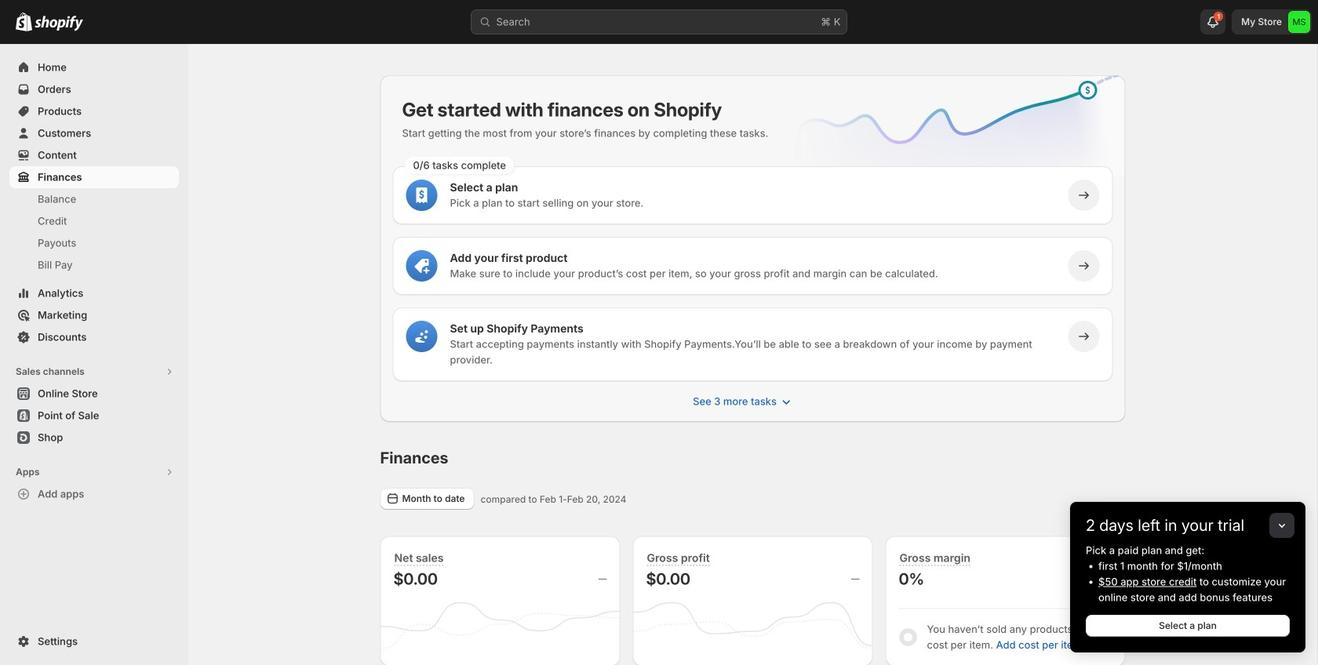 Task type: vqa. For each thing, say whether or not it's contained in the screenshot.
My Store image
yes



Task type: locate. For each thing, give the bounding box(es) containing it.
set up shopify payments image
[[414, 329, 430, 345]]



Task type: describe. For each thing, give the bounding box(es) containing it.
select a plan image
[[414, 188, 430, 203]]

shopify image
[[16, 12, 32, 31]]

shopify image
[[35, 16, 83, 31]]

line chart image
[[770, 72, 1129, 201]]

my store image
[[1289, 11, 1311, 33]]

add your first product image
[[414, 258, 430, 274]]



